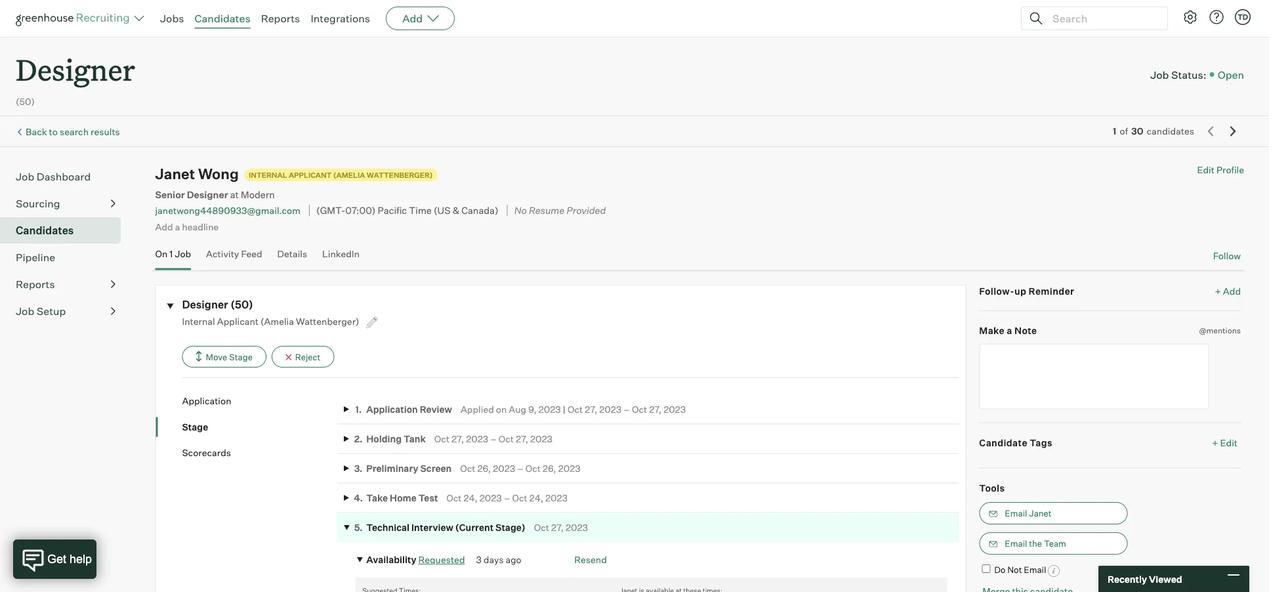 Task type: describe. For each thing, give the bounding box(es) containing it.
1. application review applied on  aug 9, 2023 | oct 27, 2023 – oct 27, 2023
[[355, 404, 686, 415]]

setup
[[37, 305, 66, 318]]

on 1 job
[[155, 248, 191, 260]]

email the team button
[[980, 533, 1128, 555]]

activity feed link
[[206, 248, 262, 268]]

designer for designer (50)
[[182, 298, 228, 311]]

back to search results
[[26, 126, 120, 137]]

jobs link
[[160, 12, 184, 25]]

email for email janet
[[1005, 508, 1028, 519]]

0 vertical spatial candidates link
[[195, 12, 251, 25]]

make
[[980, 325, 1005, 337]]

tools
[[980, 482, 1005, 494]]

do not email
[[995, 565, 1047, 575]]

0 horizontal spatial janet
[[155, 165, 195, 183]]

activity
[[206, 248, 239, 260]]

1 horizontal spatial 1
[[1113, 126, 1117, 137]]

2 vertical spatial email
[[1024, 565, 1047, 575]]

Do Not Email checkbox
[[982, 565, 991, 573]]

1 horizontal spatial wattenberger)
[[367, 170, 433, 179]]

activity feed
[[206, 248, 262, 260]]

1 of 30 candidates
[[1113, 126, 1195, 137]]

viewed
[[1150, 573, 1183, 585]]

details
[[277, 248, 307, 260]]

candidate tags
[[980, 437, 1053, 448]]

on
[[155, 248, 168, 260]]

a for add
[[175, 221, 180, 232]]

0 vertical spatial internal applicant (amelia wattenberger)
[[249, 170, 433, 179]]

pacific
[[378, 205, 407, 216]]

to
[[49, 126, 58, 137]]

a for make
[[1007, 325, 1013, 337]]

0 horizontal spatial edit
[[1198, 164, 1215, 176]]

0 horizontal spatial candidates link
[[16, 223, 116, 238]]

search
[[60, 126, 89, 137]]

– down on
[[491, 433, 497, 445]]

requested button
[[419, 554, 465, 566]]

job for job setup
[[16, 305, 34, 318]]

make a note
[[980, 325, 1038, 337]]

1 vertical spatial applicant
[[217, 316, 259, 327]]

1 vertical spatial designer
[[187, 189, 228, 200]]

aug
[[509, 404, 527, 415]]

on 1 job link
[[155, 248, 191, 268]]

janet inside button
[[1030, 508, 1052, 519]]

janetwong44890933@gmail.com
[[155, 205, 301, 216]]

technical
[[366, 522, 410, 534]]

3
[[476, 554, 482, 566]]

5.
[[354, 522, 363, 534]]

5. technical interview (current stage)
[[354, 522, 526, 534]]

– up the stage)
[[504, 492, 510, 504]]

provided
[[567, 205, 606, 216]]

0 vertical spatial (amelia
[[333, 170, 365, 179]]

candidate
[[980, 437, 1028, 448]]

preliminary
[[366, 463, 419, 474]]

stage)
[[496, 522, 526, 534]]

scorecards link
[[182, 447, 338, 459]]

oct 27, 2023
[[534, 522, 588, 534]]

sourcing link
[[16, 196, 116, 212]]

resend button
[[575, 554, 607, 566]]

1.
[[355, 404, 362, 415]]

30
[[1132, 126, 1144, 137]]

wong
[[198, 165, 239, 183]]

ago
[[506, 554, 522, 566]]

add button
[[386, 7, 455, 30]]

linkedin link
[[322, 248, 360, 268]]

job for job dashboard
[[16, 170, 34, 183]]

not
[[1008, 565, 1023, 575]]

1 horizontal spatial application
[[366, 404, 418, 415]]

status:
[[1172, 68, 1207, 81]]

time
[[409, 205, 432, 216]]

td button
[[1236, 9, 1251, 25]]

0 horizontal spatial reports
[[16, 278, 55, 291]]

move stage
[[206, 352, 253, 362]]

integrations
[[311, 12, 370, 25]]

1 vertical spatial internal
[[182, 316, 215, 327]]

test
[[419, 492, 438, 504]]

1 vertical spatial internal applicant (amelia wattenberger)
[[182, 316, 361, 327]]

pipeline link
[[16, 250, 116, 265]]

9,
[[529, 404, 537, 415]]

candidates
[[1147, 126, 1195, 137]]

scorecards
[[182, 447, 231, 459]]

– down 1. application review applied on  aug 9, 2023 | oct 27, 2023 – oct 27, 2023
[[517, 463, 524, 474]]

1 vertical spatial (amelia
[[261, 316, 294, 327]]

recently viewed
[[1108, 573, 1183, 585]]

Search text field
[[1050, 9, 1156, 28]]

follow-up reminder
[[980, 285, 1075, 297]]

resume
[[529, 205, 565, 216]]

– right |
[[624, 404, 630, 415]]

resend
[[575, 554, 607, 566]]

recently
[[1108, 573, 1148, 585]]

move stage button
[[182, 346, 266, 368]]

stage link
[[182, 421, 338, 433]]

the
[[1030, 538, 1043, 549]]

open
[[1218, 68, 1245, 81]]

1 vertical spatial 1
[[170, 248, 173, 260]]



Task type: locate. For each thing, give the bounding box(es) containing it.
(current
[[455, 522, 494, 534]]

reject
[[295, 352, 321, 362]]

3.
[[354, 463, 363, 474]]

24, down 3. preliminary screen oct 26, 2023 – oct 26, 2023
[[464, 492, 478, 504]]

add a headline
[[155, 221, 219, 232]]

1 vertical spatial janet
[[1030, 508, 1052, 519]]

1 horizontal spatial candidates link
[[195, 12, 251, 25]]

follow link
[[1214, 250, 1242, 262]]

(amelia up 07:00)
[[333, 170, 365, 179]]

add inside popup button
[[403, 12, 423, 25]]

stage right move
[[229, 352, 253, 362]]

(50) up back
[[16, 96, 35, 107]]

application
[[182, 395, 231, 407], [366, 404, 418, 415]]

candidates link down sourcing link
[[16, 223, 116, 238]]

no
[[515, 205, 527, 216]]

3 days ago
[[476, 554, 522, 566]]

1 vertical spatial add
[[155, 221, 173, 232]]

0 horizontal spatial application
[[182, 395, 231, 407]]

senior
[[155, 189, 185, 200]]

26, up 4. take home test oct 24, 2023 – oct 24, 2023
[[478, 463, 491, 474]]

1 horizontal spatial a
[[1007, 325, 1013, 337]]

feed
[[241, 248, 262, 260]]

1 vertical spatial email
[[1005, 538, 1028, 549]]

4.
[[354, 492, 363, 504]]

0 vertical spatial internal
[[249, 170, 287, 179]]

0 vertical spatial edit
[[1198, 164, 1215, 176]]

1 horizontal spatial stage
[[229, 352, 253, 362]]

wattenberger) up the reject
[[296, 316, 359, 327]]

1 vertical spatial edit
[[1221, 437, 1238, 448]]

2 vertical spatial add
[[1224, 285, 1242, 297]]

headline
[[182, 221, 219, 232]]

+ inside + edit link
[[1213, 437, 1219, 448]]

home
[[390, 492, 417, 504]]

@mentions link
[[1200, 324, 1242, 337]]

0 vertical spatial add
[[403, 12, 423, 25]]

0 horizontal spatial 1
[[170, 248, 173, 260]]

reports left "integrations" link
[[261, 12, 300, 25]]

job setup link
[[16, 303, 116, 319]]

janetwong44890933@gmail.com link
[[155, 205, 301, 216]]

no resume provided
[[515, 205, 606, 216]]

job setup
[[16, 305, 66, 318]]

(us
[[434, 205, 451, 216]]

email up email the team
[[1005, 508, 1028, 519]]

|
[[563, 404, 566, 415]]

back to search results link
[[26, 126, 120, 137]]

follow
[[1214, 250, 1242, 262]]

(gmt-
[[317, 205, 346, 216]]

application up holding
[[366, 404, 418, 415]]

24,
[[464, 492, 478, 504], [530, 492, 544, 504]]

email right not on the bottom of page
[[1024, 565, 1047, 575]]

2 vertical spatial designer
[[182, 298, 228, 311]]

1 vertical spatial stage
[[182, 421, 208, 433]]

+
[[1216, 285, 1222, 297], [1213, 437, 1219, 448]]

team
[[1044, 538, 1067, 549]]

1 horizontal spatial edit
[[1221, 437, 1238, 448]]

1 horizontal spatial reports
[[261, 12, 300, 25]]

designer down greenhouse recruiting "image"
[[16, 50, 135, 89]]

0 vertical spatial candidates
[[195, 12, 251, 25]]

job dashboard link
[[16, 169, 116, 185]]

0 vertical spatial +
[[1216, 285, 1222, 297]]

0 horizontal spatial applicant
[[217, 316, 259, 327]]

0 vertical spatial reports
[[261, 12, 300, 25]]

note
[[1015, 325, 1038, 337]]

add
[[403, 12, 423, 25], [155, 221, 173, 232], [1224, 285, 1242, 297]]

a left note
[[1007, 325, 1013, 337]]

1 left of
[[1113, 126, 1117, 137]]

configure image
[[1183, 9, 1199, 25]]

janet wong
[[155, 165, 239, 183]]

job status:
[[1151, 68, 1207, 81]]

email the team
[[1005, 538, 1067, 549]]

0 horizontal spatial wattenberger)
[[296, 316, 359, 327]]

modern
[[241, 189, 275, 200]]

@mentions
[[1200, 326, 1242, 336]]

0 horizontal spatial 24,
[[464, 492, 478, 504]]

1 vertical spatial +
[[1213, 437, 1219, 448]]

26, up oct 27, 2023
[[543, 463, 556, 474]]

27,
[[585, 404, 598, 415], [649, 404, 662, 415], [452, 433, 464, 445], [516, 433, 529, 445], [551, 522, 564, 534]]

email janet button
[[980, 502, 1128, 525]]

internal applicant (amelia wattenberger) up reject button
[[182, 316, 361, 327]]

1 26, from the left
[[478, 463, 491, 474]]

1 right on
[[170, 248, 173, 260]]

+ edit
[[1213, 437, 1238, 448]]

integrations link
[[311, 12, 370, 25]]

job inside 'link'
[[16, 170, 34, 183]]

stage up scorecards
[[182, 421, 208, 433]]

reports link left "integrations" link
[[261, 12, 300, 25]]

1 horizontal spatial candidates
[[195, 12, 251, 25]]

1 vertical spatial (50)
[[231, 298, 253, 311]]

follow-
[[980, 285, 1015, 297]]

+ edit link
[[1210, 434, 1242, 452]]

(gmt-07:00) pacific time (us & canada)
[[317, 205, 499, 216]]

up
[[1015, 285, 1027, 297]]

1 vertical spatial reports link
[[16, 277, 116, 292]]

0 horizontal spatial 26,
[[478, 463, 491, 474]]

1 horizontal spatial add
[[403, 12, 423, 25]]

greenhouse recruiting image
[[16, 11, 134, 26]]

reports down the pipeline
[[16, 278, 55, 291]]

&
[[453, 205, 460, 216]]

availability
[[366, 554, 417, 566]]

internal down designer (50)
[[182, 316, 215, 327]]

internal
[[249, 170, 287, 179], [182, 316, 215, 327]]

2 horizontal spatial add
[[1224, 285, 1242, 297]]

td
[[1238, 12, 1249, 21]]

screen
[[421, 463, 452, 474]]

senior designer at modern
[[155, 189, 275, 200]]

0 vertical spatial janet
[[155, 165, 195, 183]]

internal up modern
[[249, 170, 287, 179]]

1 horizontal spatial 26,
[[543, 463, 556, 474]]

1 vertical spatial wattenberger)
[[296, 316, 359, 327]]

candidates link right jobs link
[[195, 12, 251, 25]]

application down move
[[182, 395, 231, 407]]

email for email the team
[[1005, 538, 1028, 549]]

janet up the
[[1030, 508, 1052, 519]]

email left the
[[1005, 538, 1028, 549]]

(50) down the activity feed link
[[231, 298, 253, 311]]

0 vertical spatial wattenberger)
[[367, 170, 433, 179]]

2 24, from the left
[[530, 492, 544, 504]]

0 horizontal spatial internal
[[182, 316, 215, 327]]

interview
[[412, 522, 454, 534]]

+ for + add
[[1216, 285, 1222, 297]]

add for add
[[403, 12, 423, 25]]

3. preliminary screen oct 26, 2023 – oct 26, 2023
[[354, 463, 581, 474]]

applied
[[461, 404, 494, 415]]

add for add a headline
[[155, 221, 173, 232]]

wattenberger) up pacific
[[367, 170, 433, 179]]

1 vertical spatial reports
[[16, 278, 55, 291]]

4. take home test oct 24, 2023 – oct 24, 2023
[[354, 492, 568, 504]]

email inside button
[[1005, 508, 1028, 519]]

1 vertical spatial candidates
[[16, 224, 74, 237]]

2 26, from the left
[[543, 463, 556, 474]]

+ add link
[[1216, 285, 1242, 297]]

0 horizontal spatial (amelia
[[261, 316, 294, 327]]

td button
[[1233, 7, 1254, 28]]

edit profile
[[1198, 164, 1245, 176]]

0 vertical spatial designer
[[16, 50, 135, 89]]

+ for + edit
[[1213, 437, 1219, 448]]

0 vertical spatial reports link
[[261, 12, 300, 25]]

holding
[[366, 433, 402, 445]]

0 vertical spatial 1
[[1113, 126, 1117, 137]]

candidates down sourcing
[[16, 224, 74, 237]]

candidates right jobs link
[[195, 12, 251, 25]]

1 horizontal spatial internal
[[249, 170, 287, 179]]

applicant
[[289, 170, 332, 179], [217, 316, 259, 327]]

1 horizontal spatial applicant
[[289, 170, 332, 179]]

0 horizontal spatial candidates
[[16, 224, 74, 237]]

0 horizontal spatial a
[[175, 221, 180, 232]]

stage inside button
[[229, 352, 253, 362]]

do
[[995, 565, 1006, 575]]

sourcing
[[16, 197, 60, 210]]

job up sourcing
[[16, 170, 34, 183]]

details link
[[277, 248, 307, 268]]

on
[[496, 404, 507, 415]]

24, up oct 27, 2023
[[530, 492, 544, 504]]

candidates inside "candidates" link
[[16, 224, 74, 237]]

(amelia up reject button
[[261, 316, 294, 327]]

job left the setup
[[16, 305, 34, 318]]

review
[[420, 404, 452, 415]]

janet up "senior"
[[155, 165, 195, 183]]

designer (50)
[[182, 298, 253, 311]]

26,
[[478, 463, 491, 474], [543, 463, 556, 474]]

1 vertical spatial candidates link
[[16, 223, 116, 238]]

1 vertical spatial a
[[1007, 325, 1013, 337]]

of
[[1120, 126, 1129, 137]]

+ inside + add link
[[1216, 285, 1222, 297]]

job for job status:
[[1151, 68, 1170, 81]]

jobs
[[160, 12, 184, 25]]

07:00)
[[345, 205, 376, 216]]

0 vertical spatial stage
[[229, 352, 253, 362]]

0 vertical spatial a
[[175, 221, 180, 232]]

1 horizontal spatial reports link
[[261, 12, 300, 25]]

1 24, from the left
[[464, 492, 478, 504]]

reports link down "pipeline" link
[[16, 277, 116, 292]]

2. holding tank oct 27, 2023 – oct 27, 2023
[[354, 433, 553, 445]]

job dashboard
[[16, 170, 91, 183]]

designer link
[[16, 37, 135, 91]]

0 vertical spatial (50)
[[16, 96, 35, 107]]

0 horizontal spatial reports link
[[16, 277, 116, 292]]

1 horizontal spatial (amelia
[[333, 170, 365, 179]]

email inside button
[[1005, 538, 1028, 549]]

job left status:
[[1151, 68, 1170, 81]]

0 horizontal spatial (50)
[[16, 96, 35, 107]]

0 vertical spatial email
[[1005, 508, 1028, 519]]

2.
[[354, 433, 363, 445]]

designer down the janet wong
[[187, 189, 228, 200]]

1 horizontal spatial (50)
[[231, 298, 253, 311]]

internal applicant (amelia wattenberger) up (gmt- on the top of the page
[[249, 170, 433, 179]]

applicant up (gmt- on the top of the page
[[289, 170, 332, 179]]

applicant down designer (50)
[[217, 316, 259, 327]]

designer up move
[[182, 298, 228, 311]]

wattenberger)
[[367, 170, 433, 179], [296, 316, 359, 327]]

0 horizontal spatial add
[[155, 221, 173, 232]]

None text field
[[980, 344, 1210, 409]]

1 horizontal spatial janet
[[1030, 508, 1052, 519]]

reports
[[261, 12, 300, 25], [16, 278, 55, 291]]

0 horizontal spatial stage
[[182, 421, 208, 433]]

job right on
[[175, 248, 191, 260]]

0 vertical spatial applicant
[[289, 170, 332, 179]]

requested
[[419, 554, 465, 566]]

designer for designer
[[16, 50, 135, 89]]

a left headline on the left of the page
[[175, 221, 180, 232]]

1 horizontal spatial 24,
[[530, 492, 544, 504]]

reminder
[[1029, 285, 1075, 297]]



Task type: vqa. For each thing, say whether or not it's contained in the screenshot.


